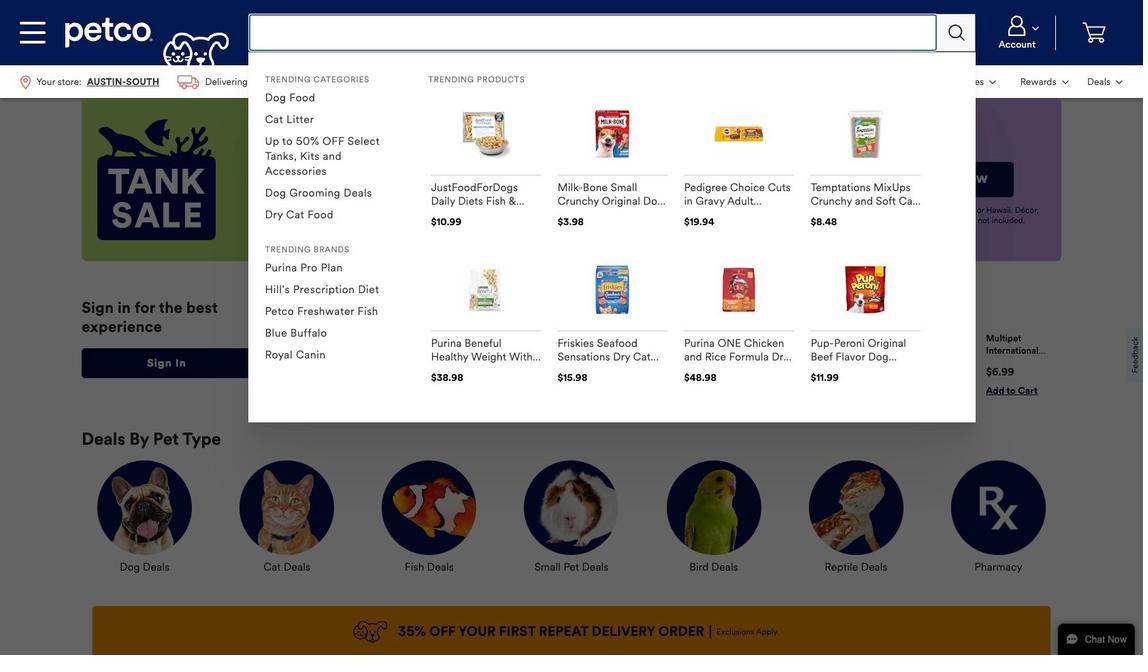 Task type: locate. For each thing, give the bounding box(es) containing it.
4 list item from the left
[[811, 332, 930, 397]]

tank sale. image
[[97, 119, 216, 240]]

fish deals image
[[382, 461, 477, 555]]

3 list item from the left
[[679, 332, 798, 397]]

Search search field
[[249, 14, 938, 52]]

search image
[[948, 24, 965, 41]]

dog deals image
[[97, 461, 192, 555]]

list item
[[416, 332, 535, 397], [548, 332, 666, 397], [679, 332, 798, 397], [811, 332, 930, 397]]

list
[[11, 65, 304, 98], [939, 65, 1132, 98], [284, 322, 1061, 408]]

2 list item from the left
[[548, 332, 666, 397]]



Task type: vqa. For each thing, say whether or not it's contained in the screenshot.
TANK SALE. image
yes



Task type: describe. For each thing, give the bounding box(es) containing it.
1 list item from the left
[[416, 332, 535, 397]]

bird deals image
[[667, 461, 761, 555]]

small pet deals image
[[524, 461, 619, 555]]

pet pharmacy image
[[951, 461, 1046, 555]]

cat deals image
[[240, 461, 334, 555]]

reptile deals image
[[809, 461, 903, 555]]



